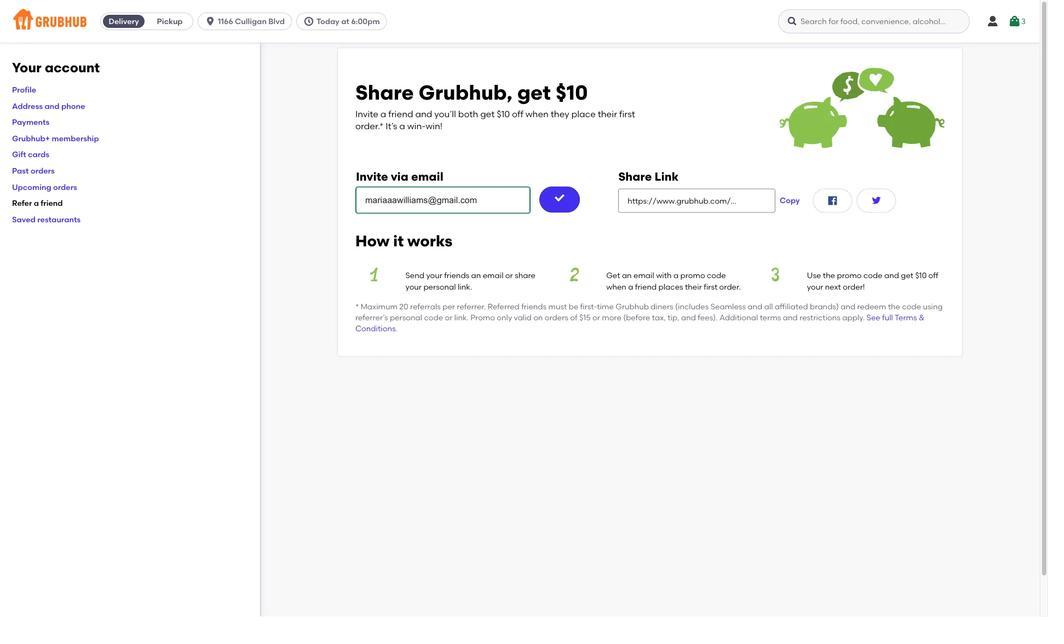 Task type: vqa. For each thing, say whether or not it's contained in the screenshot.
orders for Upcoming orders
yes



Task type: locate. For each thing, give the bounding box(es) containing it.
1 vertical spatial their
[[685, 282, 702, 291]]

friends up the on
[[521, 302, 547, 311]]

profile
[[12, 85, 36, 94]]

the inside * maximum 20 referrals per referrer. referred friends must be first-time grubhub diners (includes seamless and all affiliated brands) and redeem the code using referrer's personal code or link. promo only valid on orders of $15 or more (before tax, tip, and fees). additional terms and restrictions apply.
[[888, 302, 900, 311]]

restrictions
[[800, 313, 840, 322]]

2 horizontal spatial email
[[634, 271, 654, 280]]

1 horizontal spatial off
[[928, 271, 938, 280]]

2 vertical spatial friend
[[635, 282, 657, 291]]

1 horizontal spatial when
[[606, 282, 626, 291]]

and inside use the promo code and get $10 off your next order!
[[884, 271, 899, 280]]

first right place
[[619, 108, 635, 119]]

.
[[396, 324, 398, 333]]

share for grubhub,
[[355, 81, 414, 105]]

1 vertical spatial link.
[[454, 313, 469, 322]]

personal up per on the left of page
[[423, 282, 456, 291]]

0 vertical spatial when
[[526, 108, 549, 119]]

today
[[316, 17, 339, 26]]

proceed to checkout button
[[816, 345, 963, 364]]

or
[[505, 271, 513, 280], [445, 313, 452, 322], [592, 313, 600, 322]]

2 promo from the left
[[837, 271, 862, 280]]

a right the refer at left
[[34, 198, 39, 208]]

full
[[882, 313, 893, 322]]

their inside share grubhub, get $10 invite a friend and you'll both get $10 off when they place their first order.* it's a win-win!
[[598, 108, 617, 119]]

email
[[411, 169, 443, 183], [483, 271, 503, 280], [634, 271, 654, 280]]

0 vertical spatial link.
[[458, 282, 472, 291]]

conditions
[[355, 324, 396, 333]]

Search for food, convenience, alcohol... search field
[[778, 9, 970, 33]]

the up next
[[823, 271, 835, 280]]

1 vertical spatial off
[[928, 271, 938, 280]]

email left with
[[634, 271, 654, 280]]

today at 6:00pm
[[316, 17, 380, 26]]

1 vertical spatial when
[[606, 282, 626, 291]]

account
[[45, 60, 100, 76]]

past orders link
[[12, 166, 55, 175]]

share link
[[618, 169, 679, 183]]

0 horizontal spatial share
[[355, 81, 414, 105]]

when down the get
[[606, 282, 626, 291]]

*
[[355, 302, 359, 311]]

seamless
[[711, 302, 746, 311]]

1 vertical spatial the
[[888, 302, 900, 311]]

0 vertical spatial invite
[[355, 108, 378, 119]]

$10 right both on the top of page
[[497, 108, 510, 119]]

step 3 image
[[757, 268, 794, 281]]

or down per on the left of page
[[445, 313, 452, 322]]

grubhub,
[[419, 81, 512, 105]]

share inside share grubhub, get $10 invite a friend and you'll both get $10 off when they place their first order.* it's a win-win!
[[355, 81, 414, 105]]

off inside use the promo code and get $10 off your next order!
[[928, 271, 938, 280]]

0 vertical spatial their
[[598, 108, 617, 119]]

link. down referrer.
[[454, 313, 469, 322]]

1 horizontal spatial personal
[[423, 282, 456, 291]]

promo inside use the promo code and get $10 off your next order!
[[837, 271, 862, 280]]

tax,
[[652, 313, 666, 322]]

friend
[[388, 108, 413, 119], [41, 198, 63, 208], [635, 282, 657, 291]]

1 horizontal spatial first
[[704, 282, 717, 291]]

off up using
[[928, 271, 938, 280]]

grubhub+ membership link
[[12, 134, 99, 143]]

code up order!
[[863, 271, 882, 280]]

and up redeem
[[884, 271, 899, 280]]

code inside use the promo code and get $10 off your next order!
[[863, 271, 882, 280]]

promo up the places
[[680, 271, 705, 280]]

code
[[707, 271, 726, 280], [863, 271, 882, 280], [902, 302, 921, 311], [424, 313, 443, 322]]

payments link
[[12, 117, 49, 127]]

0 vertical spatial friend
[[388, 108, 413, 119]]

0 vertical spatial first
[[619, 108, 635, 119]]

1 vertical spatial $10
[[497, 108, 510, 119]]

step 2 image
[[556, 268, 593, 281]]

0 vertical spatial the
[[823, 271, 835, 280]]

tip,
[[668, 313, 679, 322]]

1 horizontal spatial share
[[618, 169, 652, 183]]

get right both on the top of page
[[480, 108, 495, 119]]

referrals
[[410, 302, 441, 311]]

link
[[655, 169, 679, 183]]

0 horizontal spatial friends
[[444, 271, 469, 280]]

their up (includes
[[685, 282, 702, 291]]

or right $15
[[592, 313, 600, 322]]

* maximum 20 referrals per referrer. referred friends must be first-time grubhub diners (includes seamless and all affiliated brands) and redeem the code using referrer's personal code or link. promo only valid on orders of $15 or more (before tax, tip, and fees). additional terms and restrictions apply.
[[355, 302, 943, 322]]

0 horizontal spatial their
[[598, 108, 617, 119]]

refer
[[12, 198, 32, 208]]

0 horizontal spatial off
[[512, 108, 523, 119]]

grubhub
[[616, 302, 649, 311]]

an up referrer.
[[471, 271, 481, 280]]

your down send
[[405, 282, 422, 291]]

get up they
[[517, 81, 551, 105]]

address
[[12, 101, 43, 111]]

get up terms
[[901, 271, 913, 280]]

None text field
[[618, 189, 775, 213]]

0 horizontal spatial or
[[445, 313, 452, 322]]

their
[[598, 108, 617, 119], [685, 282, 702, 291]]

0 vertical spatial $10
[[556, 81, 588, 105]]

$10 up place
[[556, 81, 588, 105]]

or left the share
[[505, 271, 513, 280]]

delivery button
[[101, 13, 147, 30]]

link. inside * maximum 20 referrals per referrer. referred friends must be first-time grubhub diners (includes seamless and all affiliated brands) and redeem the code using referrer's personal code or link. promo only valid on orders of $15 or more (before tax, tip, and fees). additional terms and restrictions apply.
[[454, 313, 469, 322]]

1 horizontal spatial promo
[[837, 271, 862, 280]]

svg image
[[986, 15, 999, 28], [1008, 15, 1021, 28], [205, 16, 216, 27], [870, 194, 883, 207]]

0 horizontal spatial when
[[526, 108, 549, 119]]

first inside get an email with a promo code when a friend places their first order.
[[704, 282, 717, 291]]

terms
[[895, 313, 917, 322]]

a right with
[[673, 271, 679, 280]]

share up it's at the left top
[[355, 81, 414, 105]]

to
[[883, 350, 891, 359]]

upcoming orders link
[[12, 182, 77, 192]]

share grubhub and save image
[[780, 66, 944, 148]]

1 vertical spatial first
[[704, 282, 717, 291]]

when left they
[[526, 108, 549, 119]]

1 vertical spatial get
[[480, 108, 495, 119]]

0 vertical spatial off
[[512, 108, 523, 119]]

friend inside get an email with a promo code when a friend places their first order.
[[635, 282, 657, 291]]

an inside send your friends an email or share your personal link.
[[471, 271, 481, 280]]

profile link
[[12, 85, 36, 94]]

email right 'via'
[[411, 169, 443, 183]]

1 vertical spatial orders
[[53, 182, 77, 192]]

restaurants
[[37, 215, 81, 224]]

personal
[[423, 282, 456, 291], [390, 313, 422, 322]]

friends
[[444, 271, 469, 280], [521, 302, 547, 311]]

your inside use the promo code and get $10 off your next order!
[[807, 282, 823, 291]]

$10 up using
[[915, 271, 927, 280]]

$10 inside use the promo code and get $10 off your next order!
[[915, 271, 927, 280]]

share left link
[[618, 169, 652, 183]]

and left all
[[748, 302, 762, 311]]

orders down the must
[[545, 313, 568, 322]]

link.
[[458, 282, 472, 291], [454, 313, 469, 322]]

0 vertical spatial get
[[517, 81, 551, 105]]

0 horizontal spatial an
[[471, 271, 481, 280]]

invite left 'via'
[[356, 169, 388, 183]]

email for invite via email
[[411, 169, 443, 183]]

email inside get an email with a promo code when a friend places their first order.
[[634, 271, 654, 280]]

orders up the upcoming orders link at top
[[31, 166, 55, 175]]

0 vertical spatial orders
[[31, 166, 55, 175]]

and down affiliated
[[783, 313, 798, 322]]

your right send
[[426, 271, 442, 280]]

email inside send your friends an email or share your personal link.
[[483, 271, 503, 280]]

they
[[551, 108, 569, 119]]

copy button
[[775, 189, 804, 213]]

personal inside * maximum 20 referrals per referrer. referred friends must be first-time grubhub diners (includes seamless and all affiliated brands) and redeem the code using referrer's personal code or link. promo only valid on orders of $15 or more (before tax, tip, and fees). additional terms and restrictions apply.
[[390, 313, 422, 322]]

per
[[443, 302, 455, 311]]

2 vertical spatial get
[[901, 271, 913, 280]]

an right the get
[[622, 271, 632, 280]]

order.
[[719, 282, 741, 291]]

get inside use the promo code and get $10 off your next order!
[[901, 271, 913, 280]]

friend up the saved restaurants
[[41, 198, 63, 208]]

off inside share grubhub, get $10 invite a friend and you'll both get $10 off when they place their first order.* it's a win-win!
[[512, 108, 523, 119]]

link. up referrer.
[[458, 282, 472, 291]]

upcoming orders
[[12, 182, 77, 192]]

copy
[[780, 196, 800, 205]]

see full terms & conditions
[[355, 313, 925, 333]]

6:00pm
[[351, 17, 380, 26]]

1 horizontal spatial friend
[[388, 108, 413, 119]]

share
[[515, 271, 535, 280]]

get an email with a promo code when a friend places their first order.
[[606, 271, 741, 291]]

2 an from the left
[[622, 271, 632, 280]]

friends inside send your friends an email or share your personal link.
[[444, 271, 469, 280]]

apply.
[[842, 313, 865, 322]]

off
[[512, 108, 523, 119], [928, 271, 938, 280]]

off left they
[[512, 108, 523, 119]]

using
[[923, 302, 943, 311]]

and up win-
[[415, 108, 432, 119]]

their right place
[[598, 108, 617, 119]]

1 horizontal spatial the
[[888, 302, 900, 311]]

fees).
[[698, 313, 718, 322]]

friend up it's at the left top
[[388, 108, 413, 119]]

0 horizontal spatial friend
[[41, 198, 63, 208]]

2 horizontal spatial $10
[[915, 271, 927, 280]]

your down 'use'
[[807, 282, 823, 291]]

0 horizontal spatial first
[[619, 108, 635, 119]]

1 promo from the left
[[680, 271, 705, 280]]

grubhub+
[[12, 134, 50, 143]]

2 vertical spatial orders
[[545, 313, 568, 322]]

1 horizontal spatial friends
[[521, 302, 547, 311]]

1 an from the left
[[471, 271, 481, 280]]

and down (includes
[[681, 313, 696, 322]]

promo up order!
[[837, 271, 862, 280]]

and
[[45, 101, 59, 111], [415, 108, 432, 119], [884, 271, 899, 280], [748, 302, 762, 311], [841, 302, 855, 311], [681, 313, 696, 322], [783, 313, 798, 322]]

terms
[[760, 313, 781, 322]]

2 horizontal spatial your
[[807, 282, 823, 291]]

when
[[526, 108, 549, 119], [606, 282, 626, 291]]

0 vertical spatial personal
[[423, 282, 456, 291]]

it's
[[386, 121, 397, 131]]

2 horizontal spatial friend
[[635, 282, 657, 291]]

1 horizontal spatial $10
[[556, 81, 588, 105]]

get
[[606, 271, 620, 280]]

win!
[[426, 121, 442, 131]]

1 horizontal spatial or
[[505, 271, 513, 280]]

2 vertical spatial $10
[[915, 271, 927, 280]]

first
[[619, 108, 635, 119], [704, 282, 717, 291]]

gift
[[12, 150, 26, 159]]

0 vertical spatial share
[[355, 81, 414, 105]]

invite up order.*
[[355, 108, 378, 119]]

the up the full
[[888, 302, 900, 311]]

the
[[823, 271, 835, 280], [888, 302, 900, 311]]

0 horizontal spatial the
[[823, 271, 835, 280]]

more
[[602, 313, 621, 322]]

a up grubhub on the right of page
[[628, 282, 633, 291]]

orders
[[31, 166, 55, 175], [53, 182, 77, 192], [545, 313, 568, 322]]

saved restaurants link
[[12, 215, 81, 224]]

when inside share grubhub, get $10 invite a friend and you'll both get $10 off when they place their first order.* it's a win-win!
[[526, 108, 549, 119]]

code inside get an email with a promo code when a friend places their first order.
[[707, 271, 726, 280]]

2 horizontal spatial get
[[901, 271, 913, 280]]

3 button
[[1008, 11, 1026, 31]]

1 horizontal spatial their
[[685, 282, 702, 291]]

0 horizontal spatial personal
[[390, 313, 422, 322]]

1 vertical spatial friends
[[521, 302, 547, 311]]

1 vertical spatial share
[[618, 169, 652, 183]]

1 vertical spatial personal
[[390, 313, 422, 322]]

friend down with
[[635, 282, 657, 291]]

$10
[[556, 81, 588, 105], [497, 108, 510, 119], [915, 271, 927, 280]]

step 1 image
[[355, 268, 392, 281]]

place
[[571, 108, 596, 119]]

get
[[517, 81, 551, 105], [480, 108, 495, 119], [901, 271, 913, 280]]

refer a friend link
[[12, 198, 63, 208]]

saved restaurants
[[12, 215, 81, 224]]

share
[[355, 81, 414, 105], [618, 169, 652, 183]]

0 horizontal spatial email
[[411, 169, 443, 183]]

svg image
[[303, 16, 314, 27], [787, 16, 798, 27], [553, 191, 566, 205], [826, 194, 839, 207]]

promo
[[470, 313, 495, 322]]

0 horizontal spatial promo
[[680, 271, 705, 280]]

personal down 20
[[390, 313, 422, 322]]

use the promo code and get $10 off your next order!
[[807, 271, 938, 291]]

past
[[12, 166, 29, 175]]

svg image inside the today at 6:00pm button
[[303, 16, 314, 27]]

0 vertical spatial friends
[[444, 271, 469, 280]]

orders for upcoming orders
[[53, 182, 77, 192]]

email left the share
[[483, 271, 503, 280]]

valid
[[514, 313, 532, 322]]

first left order.
[[704, 282, 717, 291]]

orders up refer a friend
[[53, 182, 77, 192]]

proceed to checkout
[[849, 350, 929, 359]]

friends up per on the left of page
[[444, 271, 469, 280]]

1 horizontal spatial email
[[483, 271, 503, 280]]

code up order.
[[707, 271, 726, 280]]

1 horizontal spatial an
[[622, 271, 632, 280]]

culligan
[[235, 17, 267, 26]]



Task type: describe. For each thing, give the bounding box(es) containing it.
via
[[391, 169, 408, 183]]

you'll
[[434, 108, 456, 119]]

3
[[1021, 17, 1026, 26]]

the inside use the promo code and get $10 off your next order!
[[823, 271, 835, 280]]

referrer.
[[457, 302, 486, 311]]

of
[[570, 313, 578, 322]]

friends inside * maximum 20 referrals per referrer. referred friends must be first-time grubhub diners (includes seamless and all affiliated brands) and redeem the code using referrer's personal code or link. promo only valid on orders of $15 or more (before tax, tip, and fees). additional terms and restrictions apply.
[[521, 302, 547, 311]]

$15
[[579, 313, 591, 322]]

must
[[548, 302, 567, 311]]

on
[[533, 313, 543, 322]]

code down referrals
[[424, 313, 443, 322]]

and up apply.
[[841, 302, 855, 311]]

their inside get an email with a promo code when a friend places their first order.
[[685, 282, 702, 291]]

order.*
[[355, 121, 384, 131]]

phone
[[61, 101, 85, 111]]

gift cards
[[12, 150, 49, 159]]

first inside share grubhub, get $10 invite a friend and you'll both get $10 off when they place their first order.* it's a win-win!
[[619, 108, 635, 119]]

address and phone
[[12, 101, 85, 111]]

referred
[[488, 302, 520, 311]]

0 horizontal spatial get
[[480, 108, 495, 119]]

1166
[[218, 17, 233, 26]]

all
[[764, 302, 773, 311]]

share grubhub, get $10 invite a friend and you'll both get $10 off when they place their first order.* it's a win-win!
[[355, 81, 635, 131]]

be
[[569, 302, 578, 311]]

both
[[458, 108, 478, 119]]

friend inside share grubhub, get $10 invite a friend and you'll both get $10 off when they place their first order.* it's a win-win!
[[388, 108, 413, 119]]

1166 culligan blvd
[[218, 17, 285, 26]]

affiliated
[[775, 302, 808, 311]]

at
[[341, 17, 349, 26]]

1 vertical spatial invite
[[356, 169, 388, 183]]

promo inside get an email with a promo code when a friend places their first order.
[[680, 271, 705, 280]]

personal inside send your friends an email or share your personal link.
[[423, 282, 456, 291]]

0 horizontal spatial your
[[405, 282, 422, 291]]

pickup
[[157, 17, 183, 26]]

works
[[407, 232, 452, 250]]

invite via email
[[356, 169, 443, 183]]

see
[[867, 313, 880, 322]]

when inside get an email with a promo code when a friend places their first order.
[[606, 282, 626, 291]]

&
[[919, 313, 925, 322]]

checkout
[[893, 350, 929, 359]]

with
[[656, 271, 672, 280]]

additional
[[719, 313, 758, 322]]

your
[[12, 60, 42, 76]]

maximum
[[361, 302, 397, 311]]

how it works
[[355, 232, 452, 250]]

orders for past orders
[[31, 166, 55, 175]]

today at 6:00pm button
[[296, 13, 391, 30]]

only
[[497, 313, 512, 322]]

blvd
[[268, 17, 285, 26]]

link. inside send your friends an email or share your personal link.
[[458, 282, 472, 291]]

pickup button
[[147, 13, 193, 30]]

it
[[393, 232, 404, 250]]

next
[[825, 282, 841, 291]]

0 horizontal spatial $10
[[497, 108, 510, 119]]

a up it's at the left top
[[380, 108, 386, 119]]

diners
[[651, 302, 673, 311]]

delivery
[[109, 17, 139, 26]]

and left phone
[[45, 101, 59, 111]]

1 horizontal spatial get
[[517, 81, 551, 105]]

Enter your friend's email email field
[[356, 187, 530, 213]]

places
[[658, 282, 683, 291]]

your account
[[12, 60, 100, 76]]

redeem
[[857, 302, 886, 311]]

2 horizontal spatial or
[[592, 313, 600, 322]]

(before
[[623, 313, 650, 322]]

orders inside * maximum 20 referrals per referrer. referred friends must be first-time grubhub diners (includes seamless and all affiliated brands) and redeem the code using referrer's personal code or link. promo only valid on orders of $15 or more (before tax, tip, and fees). additional terms and restrictions apply.
[[545, 313, 568, 322]]

payments
[[12, 117, 49, 127]]

membership
[[52, 134, 99, 143]]

use
[[807, 271, 821, 280]]

main navigation navigation
[[0, 0, 1040, 43]]

order!
[[843, 282, 865, 291]]

email for get an email with a promo code when a friend places their first order.
[[634, 271, 654, 280]]

svg image inside 3 button
[[1008, 15, 1021, 28]]

code up terms
[[902, 302, 921, 311]]

svg image inside 1166 culligan blvd button
[[205, 16, 216, 27]]

referrer's
[[355, 313, 388, 322]]

saved
[[12, 215, 36, 224]]

invite inside share grubhub, get $10 invite a friend and you'll both get $10 off when they place their first order.* it's a win-win!
[[355, 108, 378, 119]]

first-
[[580, 302, 597, 311]]

(includes
[[675, 302, 709, 311]]

an inside get an email with a promo code when a friend places their first order.
[[622, 271, 632, 280]]

past orders
[[12, 166, 55, 175]]

share for link
[[618, 169, 652, 183]]

send your friends an email or share your personal link.
[[405, 271, 535, 291]]

and inside share grubhub, get $10 invite a friend and you'll both get $10 off when they place their first order.* it's a win-win!
[[415, 108, 432, 119]]

address and phone link
[[12, 101, 85, 111]]

how
[[355, 232, 389, 250]]

a right it's at the left top
[[399, 121, 405, 131]]

proceed
[[849, 350, 881, 359]]

brands)
[[810, 302, 839, 311]]

cards
[[28, 150, 49, 159]]

refer a friend
[[12, 198, 63, 208]]

gift cards link
[[12, 150, 49, 159]]

or inside send your friends an email or share your personal link.
[[505, 271, 513, 280]]

1 vertical spatial friend
[[41, 198, 63, 208]]

1 horizontal spatial your
[[426, 271, 442, 280]]



